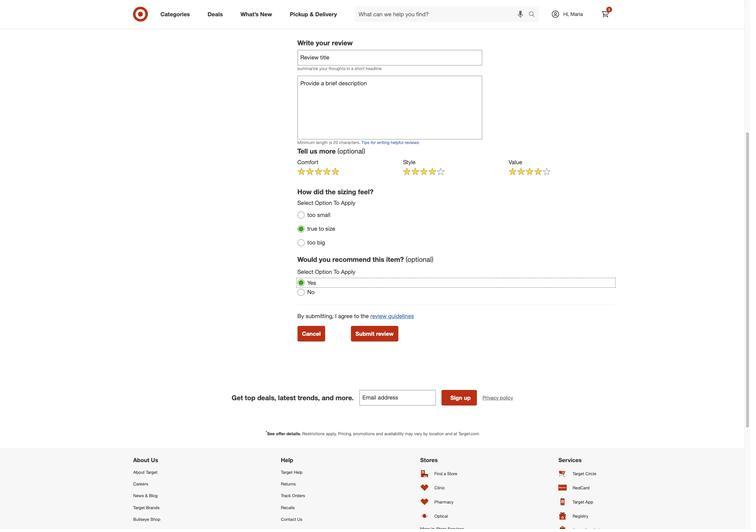 Task type: locate. For each thing, give the bounding box(es) containing it.
1 horizontal spatial help
[[294, 470, 303, 475]]

sign up
[[451, 395, 471, 402]]

to right agree
[[355, 313, 360, 320]]

1 vertical spatial your
[[320, 66, 328, 71]]

returns
[[281, 482, 296, 487]]

to down recommend
[[334, 268, 340, 275]]

your right write
[[316, 39, 330, 47]]

cancel link
[[298, 326, 326, 342]]

0 vertical spatial about
[[133, 457, 150, 464]]

None text field
[[298, 50, 483, 66], [298, 76, 483, 140], [360, 390, 436, 406], [298, 50, 483, 66], [298, 76, 483, 140], [360, 390, 436, 406]]

1 option from the top
[[315, 199, 332, 206]]

your for summarize
[[320, 66, 328, 71]]

writing
[[377, 140, 390, 145]]

0 vertical spatial select
[[298, 199, 314, 206]]

brands
[[146, 505, 160, 511]]

0 vertical spatial (optional)
[[338, 147, 366, 155]]

hi, maria
[[564, 11, 583, 17]]

news & blog link
[[133, 490, 187, 502]]

0 horizontal spatial (optional)
[[338, 147, 366, 155]]

1 vertical spatial about
[[133, 470, 145, 475]]

2 horizontal spatial and
[[446, 431, 453, 437]]

select up the yes radio
[[298, 268, 314, 275]]

1 vertical spatial to
[[334, 268, 340, 275]]

submit review
[[356, 330, 394, 338]]

target brands
[[133, 505, 160, 511]]

0 vertical spatial &
[[310, 10, 314, 18]]

1 horizontal spatial the
[[361, 313, 369, 320]]

recalls link
[[281, 502, 326, 514]]

would you recommend this item? (optional)
[[298, 255, 434, 263]]

1 vertical spatial select option to apply
[[298, 268, 356, 275]]

2 to from the top
[[334, 268, 340, 275]]

us up about target link
[[151, 457, 158, 464]]

the right did
[[326, 188, 336, 196]]

registry
[[573, 514, 589, 519]]

target inside about target link
[[146, 470, 158, 475]]

1 horizontal spatial a
[[444, 471, 446, 477]]

track orders
[[281, 494, 305, 499]]

2 apply from the top
[[341, 268, 356, 275]]

us for contact us
[[298, 517, 303, 522]]

contact us link
[[281, 514, 326, 526]]

1 horizontal spatial (optional)
[[406, 255, 434, 263]]

to
[[334, 199, 340, 206], [334, 268, 340, 275]]

select option to apply down "you"
[[298, 268, 356, 275]]

1 vertical spatial too
[[308, 239, 316, 246]]

by submitting, i agree to the review guidelines
[[298, 313, 414, 320]]

1 vertical spatial (optional)
[[406, 255, 434, 263]]

you
[[319, 255, 331, 263]]

contact
[[281, 517, 296, 522]]

target for target help
[[281, 470, 293, 475]]

stores
[[421, 457, 438, 464]]

0 horizontal spatial a
[[351, 66, 354, 71]]

2 select option to apply from the top
[[298, 268, 356, 275]]

target left circle
[[573, 471, 585, 477]]

see
[[267, 431, 275, 437]]

option down did
[[315, 199, 332, 206]]

select for would you recommend this item?
[[298, 268, 314, 275]]

about up about target
[[133, 457, 150, 464]]

target up returns
[[281, 470, 293, 475]]

about up the careers
[[133, 470, 145, 475]]

news
[[133, 494, 144, 499]]

target left app
[[573, 500, 585, 505]]

pickup & delivery link
[[284, 6, 346, 22]]

and
[[322, 394, 334, 402], [376, 431, 384, 437], [446, 431, 453, 437]]

1 vertical spatial &
[[145, 494, 148, 499]]

and left at
[[446, 431, 453, 437]]

1 vertical spatial to
[[355, 313, 360, 320]]

too left big
[[308, 239, 316, 246]]

a right find
[[444, 471, 446, 477]]

0 vertical spatial a
[[351, 66, 354, 71]]

at
[[454, 431, 458, 437]]

submit review button
[[351, 326, 399, 342]]

1 vertical spatial help
[[294, 470, 303, 475]]

too big radio
[[298, 239, 305, 246]]

privacy policy link
[[483, 395, 514, 402]]

about
[[133, 457, 150, 464], [133, 470, 145, 475]]

minimum
[[298, 140, 315, 145]]

your left thoughts
[[320, 66, 328, 71]]

*
[[266, 430, 267, 435]]

0 vertical spatial to
[[319, 225, 324, 232]]

1 horizontal spatial &
[[310, 10, 314, 18]]

review down review guidelines button
[[376, 330, 394, 338]]

review up the submit review
[[371, 313, 387, 320]]

target for target brands
[[133, 505, 145, 511]]

target inside target circle link
[[573, 471, 585, 477]]

too right too small radio
[[308, 212, 316, 219]]

* see offer details. restrictions apply. pricing, promotions and availability may vary by location and at target.com
[[266, 430, 480, 437]]

us
[[151, 457, 158, 464], [298, 517, 303, 522]]

3
[[609, 7, 611, 12]]

option down "you"
[[315, 268, 332, 275]]

too small radio
[[298, 212, 305, 219]]

bullseye shop link
[[133, 514, 187, 526]]

to left size
[[319, 225, 324, 232]]

& for pickup
[[310, 10, 314, 18]]

0 vertical spatial to
[[334, 199, 340, 206]]

and left more.
[[322, 394, 334, 402]]

1 vertical spatial a
[[444, 471, 446, 477]]

to for would you recommend this item?
[[334, 268, 340, 275]]

characters.
[[340, 140, 361, 145]]

target down about us
[[146, 470, 158, 475]]

0 vertical spatial select option to apply
[[298, 199, 356, 206]]

0 vertical spatial too
[[308, 212, 316, 219]]

target.com
[[459, 431, 480, 437]]

apply down sizing
[[341, 199, 356, 206]]

would
[[298, 255, 317, 263]]

3 link
[[598, 6, 614, 22]]

0 vertical spatial option
[[315, 199, 332, 206]]

review guidelines button
[[371, 312, 414, 321]]

target app
[[573, 500, 594, 505]]

0 horizontal spatial help
[[281, 457, 294, 464]]

1 vertical spatial us
[[298, 517, 303, 522]]

1 apply from the top
[[341, 199, 356, 206]]

2 option from the top
[[315, 268, 332, 275]]

size
[[326, 225, 336, 232]]

& left blog
[[145, 494, 148, 499]]

No radio
[[298, 289, 305, 296]]

true
[[308, 225, 318, 232]]

to down how did the sizing feel?
[[334, 199, 340, 206]]

target circle link
[[559, 467, 612, 481]]

1 horizontal spatial and
[[376, 431, 384, 437]]

1 select option to apply from the top
[[298, 199, 356, 206]]

0 vertical spatial us
[[151, 457, 158, 464]]

1 vertical spatial apply
[[341, 268, 356, 275]]

1 horizontal spatial us
[[298, 517, 303, 522]]

0 horizontal spatial &
[[145, 494, 148, 499]]

help up returns link
[[294, 470, 303, 475]]

0 horizontal spatial the
[[326, 188, 336, 196]]

target inside target help 'link'
[[281, 470, 293, 475]]

option
[[315, 199, 332, 206], [315, 268, 332, 275]]

2 about from the top
[[133, 470, 145, 475]]

1 select from the top
[[298, 199, 314, 206]]

the up submit
[[361, 313, 369, 320]]

0 vertical spatial apply
[[341, 199, 356, 206]]

0 horizontal spatial us
[[151, 457, 158, 464]]

in
[[347, 66, 350, 71]]

apply down recommend
[[341, 268, 356, 275]]

2 too from the top
[[308, 239, 316, 246]]

1 to from the top
[[334, 199, 340, 206]]

and left availability
[[376, 431, 384, 437]]

1 too from the top
[[308, 212, 316, 219]]

1 vertical spatial select
[[298, 268, 314, 275]]

help
[[281, 457, 294, 464], [294, 470, 303, 475]]

hi,
[[564, 11, 570, 17]]

optical link
[[421, 509, 465, 524]]

more
[[320, 147, 336, 155]]

1 horizontal spatial to
[[355, 313, 360, 320]]

redcard
[[573, 485, 590, 491]]

by
[[298, 313, 304, 320]]

search
[[526, 11, 543, 18]]

(optional) right item? at right
[[406, 255, 434, 263]]

write
[[298, 39, 314, 47]]

your
[[316, 39, 330, 47], [320, 66, 328, 71]]

what's new link
[[235, 6, 281, 22]]

i
[[335, 313, 337, 320]]

apply for would you recommend this item? (optional)
[[341, 268, 356, 275]]

agree
[[339, 313, 353, 320]]

contact us
[[281, 517, 303, 522]]

write your review
[[298, 39, 353, 47]]

0 vertical spatial help
[[281, 457, 294, 464]]

review up summarize your thoughts in a short headline on the top
[[332, 39, 353, 47]]

length
[[316, 140, 328, 145]]

select down how on the top
[[298, 199, 314, 206]]

too big
[[308, 239, 325, 246]]

a right in
[[351, 66, 354, 71]]

trends,
[[298, 394, 320, 402]]

target inside target app link
[[573, 500, 585, 505]]

target down news on the bottom left of page
[[133, 505, 145, 511]]

us right "contact"
[[298, 517, 303, 522]]

blog
[[149, 494, 158, 499]]

2 select from the top
[[298, 268, 314, 275]]

apply.
[[326, 431, 337, 437]]

0 vertical spatial your
[[316, 39, 330, 47]]

about target link
[[133, 467, 187, 479]]

deals link
[[202, 6, 232, 22]]

to
[[319, 225, 324, 232], [355, 313, 360, 320]]

& right pickup
[[310, 10, 314, 18]]

comfort
[[298, 159, 319, 166]]

thoughts
[[329, 66, 346, 71]]

search button
[[526, 6, 543, 23]]

1 about from the top
[[133, 457, 150, 464]]

review inside "button"
[[376, 330, 394, 338]]

select option to apply for how did the
[[298, 199, 356, 206]]

target circle
[[573, 471, 597, 477]]

bullseye
[[133, 517, 149, 522]]

services
[[559, 457, 582, 464]]

tell
[[298, 147, 308, 155]]

up
[[464, 395, 471, 402]]

1 vertical spatial option
[[315, 268, 332, 275]]

privacy policy
[[483, 395, 514, 401]]

pickup & delivery
[[290, 10, 337, 18]]

select option to apply up small
[[298, 199, 356, 206]]

2 vertical spatial review
[[376, 330, 394, 338]]

privacy
[[483, 395, 499, 401]]

help up 'target help'
[[281, 457, 294, 464]]

(optional) down characters.
[[338, 147, 366, 155]]



Task type: vqa. For each thing, say whether or not it's contained in the screenshot.
To related to Would you recommend this item?
yes



Task type: describe. For each thing, give the bounding box(es) containing it.
delivery
[[316, 10, 337, 18]]

feel?
[[358, 188, 374, 196]]

us for about us
[[151, 457, 158, 464]]

target help
[[281, 470, 303, 475]]

categories
[[161, 10, 190, 18]]

this
[[373, 255, 385, 263]]

policy
[[500, 395, 514, 401]]

sizing
[[338, 188, 357, 196]]

yes
[[308, 279, 316, 286]]

target brands link
[[133, 502, 187, 514]]

big
[[317, 239, 325, 246]]

What can we help you find? suggestions appear below search field
[[355, 6, 531, 22]]

more.
[[336, 394, 354, 402]]

to for how did the
[[334, 199, 340, 206]]

true to size
[[308, 225, 336, 232]]

redcard link
[[559, 481, 612, 495]]

circle
[[586, 471, 597, 477]]

true to size radio
[[298, 225, 305, 233]]

option for would you recommend this item?
[[315, 268, 332, 275]]

reviews
[[405, 140, 419, 145]]

clinic link
[[421, 481, 465, 495]]

summarize your thoughts in a short headline
[[298, 66, 382, 71]]

target for target circle
[[573, 471, 585, 477]]

about for about target
[[133, 470, 145, 475]]

did
[[314, 188, 324, 196]]

pharmacy link
[[421, 495, 465, 509]]

vary
[[415, 431, 423, 437]]

guidelines
[[389, 313, 414, 320]]

us
[[310, 147, 318, 155]]

1 vertical spatial the
[[361, 313, 369, 320]]

new
[[260, 10, 272, 18]]

location
[[429, 431, 445, 437]]

value
[[509, 159, 523, 166]]

1 vertical spatial review
[[371, 313, 387, 320]]

track orders link
[[281, 490, 326, 502]]

too for too big
[[308, 239, 316, 246]]

& for news
[[145, 494, 148, 499]]

20
[[334, 140, 338, 145]]

shop
[[150, 517, 161, 522]]

promotions
[[354, 431, 375, 437]]

headline
[[366, 66, 382, 71]]

deals,
[[258, 394, 276, 402]]

apply for feel?
[[341, 199, 356, 206]]

by
[[424, 431, 428, 437]]

item?
[[387, 255, 404, 263]]

0 vertical spatial the
[[326, 188, 336, 196]]

select for how did the
[[298, 199, 314, 206]]

get
[[232, 394, 243, 402]]

how did the sizing feel?
[[298, 188, 374, 196]]

0 horizontal spatial to
[[319, 225, 324, 232]]

details.
[[287, 431, 301, 437]]

help inside target help 'link'
[[294, 470, 303, 475]]

find a store
[[435, 471, 458, 477]]

Yes radio
[[298, 279, 305, 287]]

cancel
[[302, 330, 321, 338]]

how
[[298, 188, 312, 196]]

registry link
[[559, 509, 612, 524]]

submitting,
[[306, 313, 334, 320]]

latest
[[278, 394, 296, 402]]

bullseye shop
[[133, 517, 161, 522]]

about for about us
[[133, 457, 150, 464]]

target app link
[[559, 495, 612, 509]]

target help link
[[281, 467, 326, 479]]

a inside "link"
[[444, 471, 446, 477]]

submit
[[356, 330, 375, 338]]

categories link
[[155, 6, 199, 22]]

deals
[[208, 10, 223, 18]]

option for how did the
[[315, 199, 332, 206]]

optical
[[435, 514, 448, 519]]

top
[[245, 394, 256, 402]]

track
[[281, 494, 291, 499]]

offer
[[276, 431, 286, 437]]

pickup
[[290, 10, 309, 18]]

about target
[[133, 470, 158, 475]]

no
[[308, 289, 315, 296]]

store
[[448, 471, 458, 477]]

get top deals, latest trends, and more.
[[232, 394, 354, 402]]

clinic
[[435, 485, 445, 491]]

recalls
[[281, 505, 295, 511]]

may
[[405, 431, 413, 437]]

0 vertical spatial review
[[332, 39, 353, 47]]

0 horizontal spatial and
[[322, 394, 334, 402]]

target for target app
[[573, 500, 585, 505]]

too for too small
[[308, 212, 316, 219]]

about us
[[133, 457, 158, 464]]

your for write
[[316, 39, 330, 47]]

tell us more (optional)
[[298, 147, 366, 155]]

select option to apply for would you recommend this item?
[[298, 268, 356, 275]]



